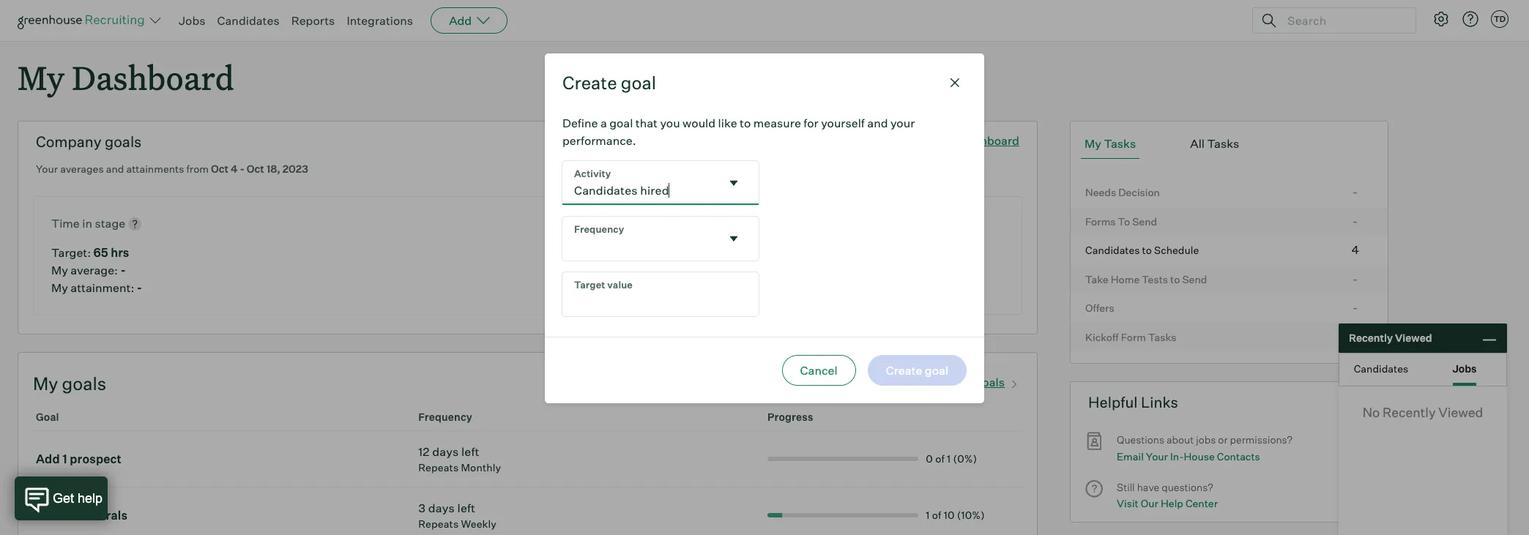 Task type: describe. For each thing, give the bounding box(es) containing it.
td button
[[1491, 10, 1509, 28]]

2 oct from the left
[[247, 163, 264, 175]]

see goal dashboard
[[911, 133, 1020, 148]]

time
[[51, 216, 80, 230]]

toggle flyout image
[[727, 176, 741, 191]]

measure
[[754, 116, 801, 130]]

1 horizontal spatial tasks
[[1149, 331, 1177, 343]]

1 horizontal spatial to
[[1142, 244, 1152, 256]]

needs
[[1086, 186, 1116, 199]]

add for add
[[449, 13, 472, 28]]

1 vertical spatial create
[[859, 375, 895, 389]]

questions about jobs or permissions? email your in-house contacts
[[1117, 434, 1293, 463]]

1 vertical spatial recently
[[1383, 404, 1436, 420]]

center
[[1186, 498, 1218, 510]]

cancel button
[[782, 355, 856, 386]]

(0%)
[[953, 452, 977, 465]]

your averages and attainments from oct 4 - oct 18, 2023
[[36, 163, 308, 175]]

1 horizontal spatial create goal
[[859, 375, 921, 389]]

target: 65 hrs my average: - my attainment: -
[[51, 245, 142, 295]]

add button
[[431, 7, 508, 34]]

helpful
[[1088, 393, 1138, 412]]

of for 12 days left
[[935, 452, 945, 465]]

0 horizontal spatial send
[[1132, 215, 1157, 228]]

of for 3 days left
[[932, 509, 942, 521]]

(10%)
[[957, 509, 985, 521]]

my for goals
[[33, 373, 58, 395]]

tasks for my tasks
[[1104, 136, 1136, 151]]

see all goals link
[[937, 372, 1022, 389]]

target:
[[51, 245, 91, 260]]

integrations link
[[347, 13, 413, 28]]

my for tasks
[[1085, 136, 1102, 151]]

goals for my goals
[[62, 373, 106, 395]]

time in
[[51, 216, 95, 230]]

0 horizontal spatial your
[[36, 163, 58, 175]]

attainment:
[[71, 280, 134, 295]]

you
[[660, 116, 680, 130]]

in
[[82, 216, 92, 230]]

would
[[683, 116, 716, 130]]

configure image
[[1433, 10, 1450, 28]]

goals for company goals
[[105, 133, 142, 151]]

0
[[926, 452, 933, 465]]

1 horizontal spatial 1
[[926, 509, 930, 521]]

all tasks button
[[1187, 129, 1243, 159]]

still
[[1117, 481, 1135, 494]]

needs decision
[[1086, 186, 1160, 199]]

0 vertical spatial create
[[563, 72, 617, 94]]

candidates link
[[217, 13, 280, 28]]

my dashboard
[[18, 56, 234, 99]]

to inside define a goal that you would like to measure for yourself and your performance.
[[740, 116, 751, 130]]

my for dashboard
[[18, 56, 64, 99]]

contacts
[[1217, 450, 1260, 463]]

add for add 1 prospect
[[36, 452, 60, 466]]

add 1 prospect
[[36, 452, 122, 466]]

kickoff form tasks
[[1086, 331, 1177, 343]]

days for 12
[[432, 444, 459, 459]]

that
[[636, 116, 658, 130]]

prospect
[[70, 452, 122, 466]]

visit our help center link
[[1117, 496, 1218, 513]]

progress
[[768, 411, 813, 423]]

1 horizontal spatial send
[[1182, 273, 1207, 285]]

performance.
[[563, 133, 636, 148]]

repeats for 12
[[418, 461, 459, 474]]

integrations
[[347, 13, 413, 28]]

hrs
[[111, 245, 129, 260]]

questions?
[[1162, 481, 1213, 494]]

our
[[1141, 498, 1159, 510]]

decision
[[1119, 186, 1160, 199]]

2023
[[283, 163, 308, 175]]

0 horizontal spatial viewed
[[1395, 332, 1432, 344]]

create goal link
[[859, 375, 937, 389]]

td button
[[1488, 7, 1512, 31]]

my tasks button
[[1081, 129, 1140, 159]]

see all goals
[[937, 375, 1005, 389]]

offers
[[1086, 302, 1115, 314]]

goal left all at the right of page
[[898, 375, 921, 389]]

tasks for all tasks
[[1207, 136, 1240, 151]]

referrals
[[78, 508, 128, 523]]

toggle flyout image
[[727, 232, 741, 246]]

1 horizontal spatial 10
[[944, 509, 955, 521]]

65
[[93, 245, 108, 260]]

a
[[601, 116, 607, 130]]

no recently viewed
[[1363, 404, 1483, 420]]

0 horizontal spatial and
[[106, 163, 124, 175]]

cancel
[[800, 363, 838, 378]]

form
[[1121, 331, 1146, 343]]

1 vertical spatial 4
[[1352, 243, 1359, 257]]

progress bar for 3 days left
[[768, 513, 919, 518]]

18,
[[266, 163, 280, 175]]

0 of 1 (0%)
[[926, 452, 977, 465]]

define a goal that you would like to measure for yourself and your performance.
[[563, 116, 915, 148]]

add 10 referrals
[[36, 508, 128, 523]]

all
[[960, 375, 973, 389]]

add for add 10 referrals
[[36, 508, 60, 523]]

reports
[[291, 13, 335, 28]]

take
[[1086, 273, 1109, 285]]

your inside questions about jobs or permissions? email your in-house contacts
[[1146, 450, 1168, 463]]

house
[[1184, 450, 1215, 463]]

yourself
[[821, 116, 865, 130]]

1 of 10 (10%)
[[926, 509, 985, 521]]

stage
[[95, 216, 125, 230]]

help
[[1161, 498, 1184, 510]]

greenhouse recruiting image
[[18, 12, 149, 29]]

averages
[[60, 163, 104, 175]]

1 vertical spatial jobs
[[1453, 362, 1477, 375]]



Task type: vqa. For each thing, say whether or not it's contained in the screenshot.
right Viewed
yes



Task type: locate. For each thing, give the bounding box(es) containing it.
your
[[36, 163, 58, 175], [1146, 450, 1168, 463]]

left up monthly on the bottom of the page
[[461, 444, 479, 459]]

progress bar
[[768, 457, 919, 461], [768, 513, 919, 518]]

my
[[18, 56, 64, 99], [1085, 136, 1102, 151], [51, 263, 68, 277], [51, 280, 68, 295], [33, 373, 58, 395]]

and right averages in the left of the page
[[106, 163, 124, 175]]

days for 3
[[428, 501, 455, 515]]

viewed
[[1395, 332, 1432, 344], [1439, 404, 1483, 420]]

left for 12 days left
[[461, 444, 479, 459]]

td
[[1494, 14, 1506, 24]]

1 horizontal spatial oct
[[247, 163, 264, 175]]

tab list containing my tasks
[[1081, 129, 1378, 159]]

see for see goal dashboard
[[911, 133, 932, 148]]

left inside 12 days left repeats monthly
[[461, 444, 479, 459]]

2 repeats from the top
[[418, 518, 459, 530]]

create right cancel button
[[859, 375, 895, 389]]

tab list
[[1081, 129, 1378, 159]]

0 horizontal spatial create goal
[[563, 72, 656, 94]]

Search text field
[[1284, 10, 1403, 31]]

company goals
[[36, 133, 142, 151]]

None field
[[563, 161, 759, 205], [563, 217, 759, 261]]

0 vertical spatial see
[[911, 133, 932, 148]]

candidates
[[217, 13, 280, 28], [1086, 244, 1140, 256]]

10 left referrals
[[62, 508, 76, 523]]

kickoff
[[1086, 331, 1119, 343]]

candidates for candidates
[[217, 13, 280, 28]]

reports link
[[291, 13, 335, 28]]

1 left prospect at left
[[62, 452, 67, 466]]

tasks up needs decision
[[1104, 136, 1136, 151]]

1 vertical spatial your
[[1146, 450, 1168, 463]]

about
[[1167, 434, 1194, 446]]

0 vertical spatial days
[[432, 444, 459, 459]]

1 vertical spatial days
[[428, 501, 455, 515]]

2 horizontal spatial tasks
[[1207, 136, 1240, 151]]

1 vertical spatial see
[[937, 375, 958, 389]]

1 vertical spatial create goal
[[859, 375, 921, 389]]

jobs
[[179, 13, 205, 28], [1453, 362, 1477, 375]]

home
[[1111, 273, 1140, 285]]

or
[[1218, 434, 1228, 446]]

days right 12
[[432, 444, 459, 459]]

2 vertical spatial add
[[36, 508, 60, 523]]

and inside define a goal that you would like to measure for yourself and your performance.
[[867, 116, 888, 130]]

jobs up no recently viewed on the bottom right of page
[[1453, 362, 1477, 375]]

your down company
[[36, 163, 58, 175]]

12
[[418, 444, 430, 459]]

2 none field from the top
[[563, 217, 759, 261]]

my inside button
[[1085, 136, 1102, 151]]

0 horizontal spatial jobs
[[179, 13, 205, 28]]

company
[[36, 133, 102, 151]]

candidates down forms to send
[[1086, 244, 1140, 256]]

0 horizontal spatial see
[[911, 133, 932, 148]]

2 progress bar from the top
[[768, 513, 919, 518]]

average:
[[71, 263, 118, 277]]

1 horizontal spatial viewed
[[1439, 404, 1483, 420]]

define
[[563, 116, 598, 130]]

0 vertical spatial none field
[[563, 161, 759, 205]]

2 horizontal spatial 1
[[947, 452, 951, 465]]

1 vertical spatial repeats
[[418, 518, 459, 530]]

recently viewed
[[1349, 332, 1432, 344]]

to up 'take home tests to send'
[[1142, 244, 1152, 256]]

candidates for candidates to schedule
[[1086, 244, 1140, 256]]

candidates to schedule
[[1086, 244, 1199, 256]]

0 vertical spatial to
[[740, 116, 751, 130]]

days right 3
[[428, 501, 455, 515]]

create goal
[[563, 72, 656, 94], [859, 375, 921, 389]]

0 vertical spatial left
[[461, 444, 479, 459]]

1 vertical spatial progress bar
[[768, 513, 919, 518]]

close modal icon image
[[946, 74, 964, 92]]

see left all at the right of page
[[937, 375, 958, 389]]

send down the schedule
[[1182, 273, 1207, 285]]

1 vertical spatial to
[[1142, 244, 1152, 256]]

2 horizontal spatial to
[[1171, 273, 1180, 285]]

0 horizontal spatial to
[[740, 116, 751, 130]]

1 progress bar from the top
[[768, 457, 919, 461]]

see down your
[[911, 133, 932, 148]]

1 horizontal spatial and
[[867, 116, 888, 130]]

1 left '(0%)' at right bottom
[[947, 452, 951, 465]]

create up define
[[563, 72, 617, 94]]

3 days left repeats weekly
[[418, 501, 497, 530]]

1 vertical spatial of
[[932, 509, 942, 521]]

0 horizontal spatial 10
[[62, 508, 76, 523]]

attainments
[[126, 163, 184, 175]]

tests
[[1142, 273, 1168, 285]]

visit
[[1117, 498, 1139, 510]]

send
[[1132, 215, 1157, 228], [1182, 273, 1207, 285]]

progress bar for 12 days left
[[768, 457, 919, 461]]

none field toggle flyout
[[563, 217, 759, 261]]

dashboard
[[961, 133, 1020, 148]]

0 vertical spatial add
[[449, 13, 472, 28]]

repeats
[[418, 461, 459, 474], [418, 518, 459, 530]]

repeats inside 12 days left repeats monthly
[[418, 461, 459, 474]]

repeats inside 3 days left repeats weekly
[[418, 518, 459, 530]]

my tasks
[[1085, 136, 1136, 151]]

add
[[449, 13, 472, 28], [36, 452, 60, 466], [36, 508, 60, 523]]

questions
[[1117, 434, 1165, 446]]

-
[[240, 163, 245, 175], [1353, 185, 1358, 199], [1353, 214, 1358, 228], [120, 263, 126, 277], [1353, 272, 1358, 286], [137, 280, 142, 295], [1353, 300, 1358, 315], [1353, 329, 1358, 344]]

10 left (10%)
[[944, 509, 955, 521]]

1 vertical spatial candidates
[[1086, 244, 1140, 256]]

candidates right jobs link
[[217, 13, 280, 28]]

your left in-
[[1146, 450, 1168, 463]]

add inside popup button
[[449, 13, 472, 28]]

0 vertical spatial repeats
[[418, 461, 459, 474]]

my goals
[[33, 373, 106, 395]]

tasks right form
[[1149, 331, 1177, 343]]

1 vertical spatial add
[[36, 452, 60, 466]]

2 vertical spatial to
[[1171, 273, 1180, 285]]

0 vertical spatial and
[[867, 116, 888, 130]]

1 vertical spatial none field
[[563, 217, 759, 261]]

jobs
[[1196, 434, 1216, 446]]

see for see all goals
[[937, 375, 958, 389]]

left
[[461, 444, 479, 459], [457, 501, 475, 515]]

days inside 3 days left repeats weekly
[[428, 501, 455, 515]]

schedule
[[1154, 244, 1199, 256]]

0 vertical spatial your
[[36, 163, 58, 175]]

recently
[[1349, 332, 1393, 344], [1383, 404, 1436, 420]]

goal right a
[[610, 116, 633, 130]]

jobs left the candidates link
[[179, 13, 205, 28]]

0 vertical spatial of
[[935, 452, 945, 465]]

days
[[432, 444, 459, 459], [428, 501, 455, 515]]

all tasks
[[1190, 136, 1240, 151]]

goal
[[36, 411, 59, 423]]

12 days left repeats monthly
[[418, 444, 501, 474]]

your
[[891, 116, 915, 130]]

helpful links
[[1088, 393, 1178, 412]]

3
[[418, 501, 426, 515]]

1 vertical spatial and
[[106, 163, 124, 175]]

and left your
[[867, 116, 888, 130]]

email your in-house contacts link
[[1117, 449, 1260, 465]]

email
[[1117, 450, 1144, 463]]

1 none field from the top
[[563, 161, 759, 205]]

0 horizontal spatial 4
[[231, 163, 238, 175]]

repeats down 12
[[418, 461, 459, 474]]

weekly
[[461, 518, 497, 530]]

from
[[186, 163, 209, 175]]

left for 3 days left
[[457, 501, 475, 515]]

1 vertical spatial viewed
[[1439, 404, 1483, 420]]

left up weekly
[[457, 501, 475, 515]]

1 horizontal spatial candidates
[[1086, 244, 1140, 256]]

goal up "that"
[[621, 72, 656, 94]]

0 vertical spatial progress bar
[[768, 457, 919, 461]]

0 horizontal spatial create
[[563, 72, 617, 94]]

repeats for 3
[[418, 518, 459, 530]]

goals
[[105, 133, 142, 151], [62, 373, 106, 395], [975, 375, 1005, 389]]

1 vertical spatial send
[[1182, 273, 1207, 285]]

forms
[[1086, 215, 1116, 228]]

see goal dashboard link
[[911, 133, 1020, 148]]

to
[[740, 116, 751, 130], [1142, 244, 1152, 256], [1171, 273, 1180, 285]]

left inside 3 days left repeats weekly
[[457, 501, 475, 515]]

take home tests to send
[[1086, 273, 1207, 285]]

0 vertical spatial create goal
[[563, 72, 656, 94]]

goal left dashboard
[[935, 133, 958, 148]]

None number field
[[563, 273, 759, 316]]

days inside 12 days left repeats monthly
[[432, 444, 459, 459]]

dashboard
[[72, 56, 234, 99]]

4
[[231, 163, 238, 175], [1352, 243, 1359, 257]]

of left (10%)
[[932, 509, 942, 521]]

none field up toggle flyout field
[[563, 161, 759, 205]]

1 oct from the left
[[211, 163, 229, 175]]

in-
[[1170, 450, 1184, 463]]

0 vertical spatial send
[[1132, 215, 1157, 228]]

still have questions? visit our help center
[[1117, 481, 1218, 510]]

have
[[1137, 481, 1160, 494]]

see
[[911, 133, 932, 148], [937, 375, 958, 389]]

1 repeats from the top
[[418, 461, 459, 474]]

goal inside define a goal that you would like to measure for yourself and your performance.
[[610, 116, 633, 130]]

create goal right cancel button
[[859, 375, 921, 389]]

no
[[1363, 404, 1380, 420]]

tasks right all
[[1207, 136, 1240, 151]]

repeats down 3
[[418, 518, 459, 530]]

oct
[[211, 163, 229, 175], [247, 163, 264, 175]]

1 left (10%)
[[926, 509, 930, 521]]

1 horizontal spatial see
[[937, 375, 958, 389]]

0 vertical spatial candidates
[[217, 13, 280, 28]]

0 horizontal spatial tasks
[[1104, 136, 1136, 151]]

0 horizontal spatial candidates
[[217, 13, 280, 28]]

none field down toggle flyout field
[[563, 217, 759, 261]]

1 horizontal spatial 4
[[1352, 243, 1359, 257]]

create goal up a
[[563, 72, 656, 94]]

oct right from
[[211, 163, 229, 175]]

1 horizontal spatial jobs
[[1453, 362, 1477, 375]]

0 vertical spatial recently
[[1349, 332, 1393, 344]]

0 vertical spatial viewed
[[1395, 332, 1432, 344]]

send right "to"
[[1132, 215, 1157, 228]]

and
[[867, 116, 888, 130], [106, 163, 124, 175]]

tasks
[[1104, 136, 1136, 151], [1207, 136, 1240, 151], [1149, 331, 1177, 343]]

0 vertical spatial 4
[[231, 163, 238, 175]]

frequency
[[418, 411, 472, 423]]

to right tests
[[1171, 273, 1180, 285]]

0 vertical spatial jobs
[[179, 13, 205, 28]]

1 horizontal spatial your
[[1146, 450, 1168, 463]]

to right 'like'
[[740, 116, 751, 130]]

of right 0 at bottom right
[[935, 452, 945, 465]]

forms to send
[[1086, 215, 1157, 228]]

to
[[1118, 215, 1130, 228]]

1 horizontal spatial create
[[859, 375, 895, 389]]

0 horizontal spatial 1
[[62, 452, 67, 466]]

None text field
[[563, 161, 721, 205], [563, 217, 721, 261], [563, 161, 721, 205], [563, 217, 721, 261]]

1 vertical spatial left
[[457, 501, 475, 515]]

all
[[1190, 136, 1205, 151]]

0 horizontal spatial oct
[[211, 163, 229, 175]]

oct left 18,
[[247, 163, 264, 175]]

monthly
[[461, 461, 501, 474]]

of
[[935, 452, 945, 465], [932, 509, 942, 521]]

for
[[804, 116, 819, 130]]



